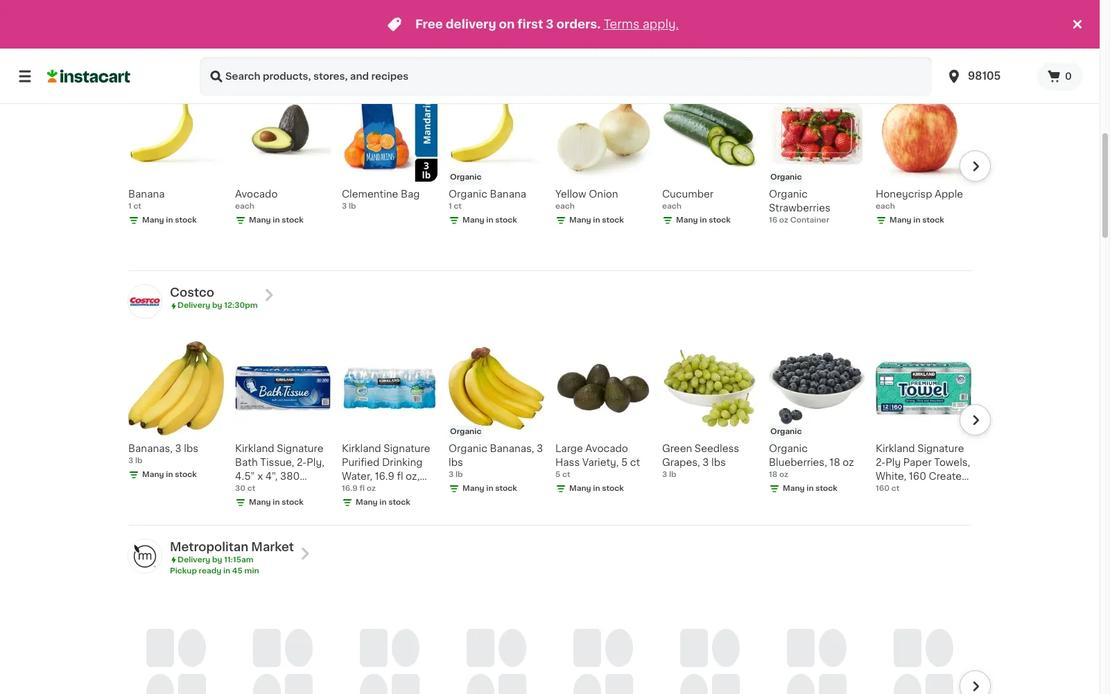 Task type: vqa. For each thing, say whether or not it's contained in the screenshot.


Task type: locate. For each thing, give the bounding box(es) containing it.
signature inside 'kirkland signature bath tissue, 2-ply, 4.5" x 4", 380 sheets, 30 ct'
[[277, 444, 323, 453]]

many in stock down organic banana 1 ct
[[463, 217, 517, 224]]

many for cucumber
[[676, 217, 698, 224]]

many in stock for large avocado hass variety, 5 ct
[[569, 485, 624, 492]]

1 vertical spatial on
[[222, 49, 232, 56]]

1 horizontal spatial 18
[[830, 458, 840, 467]]

first
[[518, 19, 543, 30]]

apply.
[[643, 19, 679, 30]]

many in stock down 4",
[[249, 498, 304, 506]]

metropolitan market
[[170, 541, 294, 553]]

many down count
[[356, 498, 378, 506]]

0 horizontal spatial signature
[[277, 444, 323, 453]]

item carousel region containing bananas, 3 lbs
[[109, 335, 991, 519]]

1 horizontal spatial banana
[[490, 190, 526, 199]]

stock for yellow onion
[[602, 217, 624, 224]]

fl inside 'kirkland signature purified drinking water, 16.9 fl oz, 40-count'
[[397, 471, 403, 481]]

1
[[128, 203, 132, 210], [449, 203, 452, 210]]

1 horizontal spatial fl
[[397, 471, 403, 481]]

1 vertical spatial avocado
[[586, 444, 628, 453]]

1 1 from the left
[[128, 203, 132, 210]]

sheets, inside 'kirkland signature 2-ply paper towels, white, 160 create- a-size sheets, 12 ct'
[[910, 485, 946, 495]]

on inside limited time offer region
[[499, 19, 515, 30]]

onion
[[589, 190, 618, 199]]

1 vertical spatial 18
[[769, 471, 778, 478]]

1 each from the left
[[235, 203, 254, 210]]

by
[[212, 38, 222, 45], [212, 302, 222, 310], [212, 556, 222, 564]]

oz
[[779, 217, 789, 224], [843, 458, 854, 467], [780, 471, 789, 478], [367, 485, 376, 492]]

1 banana from the left
[[128, 190, 165, 199]]

2 sheets, from the left
[[910, 485, 946, 495]]

30 down 4",
[[274, 485, 287, 495]]

green seedless grapes, 3 lbs 3 lb
[[662, 444, 739, 478]]

on left "first"
[[499, 19, 515, 30]]

avocado inside the large avocado hass variety, 5 ct 5 ct
[[586, 444, 628, 453]]

3 kirkland from the left
[[876, 444, 915, 453]]

orders.
[[557, 19, 601, 30]]

4",
[[265, 471, 278, 481]]

min
[[244, 567, 259, 575]]

2 by from the top
[[212, 302, 222, 310]]

avocado each
[[235, 190, 278, 210]]

1 vertical spatial 5
[[556, 471, 561, 478]]

kirkland inside 'kirkland signature 2-ply paper towels, white, 160 create- a-size sheets, 12 ct'
[[876, 444, 915, 453]]

in
[[166, 217, 173, 224], [273, 217, 280, 224], [486, 217, 494, 224], [593, 217, 600, 224], [700, 217, 707, 224], [914, 217, 921, 224], [166, 471, 173, 478], [486, 485, 494, 492], [593, 485, 600, 492], [807, 485, 814, 492], [273, 498, 280, 506], [380, 498, 387, 506], [223, 567, 230, 575]]

many in stock down banana 1 ct
[[142, 217, 197, 224]]

organic inside the organic strawberries 16 oz container
[[769, 190, 808, 199]]

1 horizontal spatial lbs
[[449, 458, 463, 467]]

many down avocado each
[[249, 217, 271, 224]]

metropolitan
[[170, 541, 248, 553]]

bath
[[235, 458, 258, 467]]

in for avocado
[[273, 217, 280, 224]]

2 vertical spatial delivery
[[178, 556, 210, 564]]

1 horizontal spatial avocado
[[586, 444, 628, 453]]

bananas, inside bananas, 3 lbs 3 lb
[[128, 444, 173, 453]]

2- up white,
[[876, 458, 886, 467]]

fl right 40-
[[360, 485, 365, 492]]

45
[[232, 567, 243, 575]]

many in stock down organic blueberries, 18 oz 18 oz
[[783, 485, 838, 492]]

1 horizontal spatial kirkland
[[342, 444, 381, 453]]

by left 12:30pm
[[212, 302, 222, 310]]

0 vertical spatial 16.9
[[375, 471, 394, 481]]

2 horizontal spatial signature
[[918, 444, 964, 453]]

stock for organic bananas, 3 lbs
[[495, 485, 517, 492]]

2 98105 button from the left
[[946, 57, 1029, 96]]

5 down hass
[[556, 471, 561, 478]]

1 2- from the left
[[297, 458, 307, 467]]

0 vertical spatial avocado
[[235, 190, 278, 199]]

signature inside 'kirkland signature 2-ply paper towels, white, 160 create- a-size sheets, 12 ct'
[[918, 444, 964, 453]]

18 right blueberries,
[[830, 458, 840, 467]]

fl
[[397, 471, 403, 481], [360, 485, 365, 492]]

2 horizontal spatial kirkland
[[876, 444, 915, 453]]

0 vertical spatial fl
[[397, 471, 403, 481]]

in for organic bananas, 3 lbs
[[486, 485, 494, 492]]

variety,
[[582, 458, 619, 467]]

many down 30 ct
[[249, 498, 271, 506]]

delivery by 12:30pm
[[178, 302, 258, 310]]

lbs inside organic bananas, 3 lbs 3 lb
[[449, 458, 463, 467]]

signature for ply,
[[277, 444, 323, 453]]

delivery
[[178, 38, 210, 45], [178, 302, 210, 310], [178, 556, 210, 564]]

30 ct
[[235, 485, 255, 492]]

98105 button
[[938, 57, 1038, 96], [946, 57, 1029, 96]]

2 banana from the left
[[490, 190, 526, 199]]

clementine bag 3 lb
[[342, 190, 420, 210]]

4 each from the left
[[876, 203, 895, 210]]

on down delivery by 10:45am
[[222, 49, 232, 56]]

2-
[[297, 458, 307, 467], [876, 458, 886, 467]]

many in stock down organic bananas, 3 lbs 3 lb
[[463, 485, 517, 492]]

0 horizontal spatial sheets,
[[235, 485, 272, 495]]

2 kirkland from the left
[[342, 444, 381, 453]]

ready
[[199, 567, 221, 575]]

many down the 'yellow onion each'
[[569, 217, 591, 224]]

stock for kirkland signature bath tissue, 2-ply, 4.5" x 4", 380 sheets, 30 ct
[[282, 498, 304, 506]]

kirkland for purified
[[342, 444, 381, 453]]

signature for 16.9
[[384, 444, 430, 453]]

signature
[[277, 444, 323, 453], [384, 444, 430, 453], [918, 444, 964, 453]]

30 down 4.5"
[[235, 485, 246, 492]]

kirkland up ply
[[876, 444, 915, 453]]

many down hass
[[569, 485, 591, 492]]

1 bananas, from the left
[[128, 444, 173, 453]]

stock
[[175, 217, 197, 224], [282, 217, 304, 224], [495, 217, 517, 224], [602, 217, 624, 224], [709, 217, 731, 224], [923, 217, 944, 224], [175, 471, 197, 478], [495, 485, 517, 492], [602, 485, 624, 492], [816, 485, 838, 492], [282, 498, 304, 506], [389, 498, 410, 506]]

in for cucumber
[[700, 217, 707, 224]]

3 by from the top
[[212, 556, 222, 564]]

1 sheets, from the left
[[235, 485, 272, 495]]

2 horizontal spatial lbs
[[712, 458, 726, 467]]

1 kirkland from the left
[[235, 444, 274, 453]]

0 vertical spatial 18
[[830, 458, 840, 467]]

many down honeycrisp
[[890, 217, 912, 224]]

None search field
[[200, 57, 932, 96]]

many in stock for bananas, 3 lbs
[[142, 471, 197, 478]]

kirkland
[[235, 444, 274, 453], [342, 444, 381, 453], [876, 444, 915, 453]]

lbs inside bananas, 3 lbs 3 lb
[[184, 444, 198, 453]]

1 vertical spatial by
[[212, 302, 222, 310]]

1 delivery from the top
[[178, 38, 210, 45]]

many in stock down variety, at the right bottom
[[569, 485, 624, 492]]

many in stock for cucumber
[[676, 217, 731, 224]]

many in stock down honeycrisp apple each
[[890, 217, 944, 224]]

paper
[[904, 458, 932, 467]]

1 vertical spatial 160
[[876, 485, 890, 492]]

0 horizontal spatial fl
[[360, 485, 365, 492]]

1 horizontal spatial signature
[[384, 444, 430, 453]]

many down organic bananas, 3 lbs 3 lb
[[463, 485, 485, 492]]

in for large avocado hass variety, 5 ct
[[593, 485, 600, 492]]

5 right variety, at the right bottom
[[621, 458, 628, 467]]

2 2- from the left
[[876, 458, 886, 467]]

0 horizontal spatial 16.9
[[342, 485, 358, 492]]

0 horizontal spatial 1
[[128, 203, 132, 210]]

1 horizontal spatial on
[[499, 19, 515, 30]]

1 horizontal spatial 1
[[449, 203, 452, 210]]

each inside avocado each
[[235, 203, 254, 210]]

pickup
[[170, 567, 197, 575]]

signature up the towels, at the bottom
[[918, 444, 964, 453]]

1 horizontal spatial 160
[[909, 471, 927, 481]]

0 horizontal spatial 18
[[769, 471, 778, 478]]

ct inside organic banana 1 ct
[[454, 203, 462, 210]]

2 each from the left
[[556, 203, 575, 210]]

1 by from the top
[[212, 38, 222, 45]]

0 horizontal spatial bananas,
[[128, 444, 173, 453]]

0 vertical spatial 5
[[621, 458, 628, 467]]

lbs
[[184, 444, 198, 453], [449, 458, 463, 467], [712, 458, 726, 467]]

many for kirkland signature purified drinking water, 16.9 fl oz, 40-count
[[356, 498, 378, 506]]

delivery down costco
[[178, 302, 210, 310]]

many in stock for honeycrisp apple
[[890, 217, 944, 224]]

2 vertical spatial item carousel region
[[128, 599, 991, 694]]

16.9 inside 'kirkland signature purified drinking water, 16.9 fl oz, 40-count'
[[375, 471, 394, 481]]

0 horizontal spatial 30
[[235, 485, 246, 492]]

stock for avocado
[[282, 217, 304, 224]]

many in stock for organic blueberries, 18 oz
[[783, 485, 838, 492]]

0 horizontal spatial 2-
[[297, 458, 307, 467]]

in for banana
[[166, 217, 173, 224]]

kirkland inside 'kirkland signature bath tissue, 2-ply, 4.5" x 4", 380 sheets, 30 ct'
[[235, 444, 274, 453]]

item carousel region for metropolitan market
[[128, 599, 991, 694]]

many in stock
[[142, 217, 197, 224], [249, 217, 304, 224], [463, 217, 517, 224], [569, 217, 624, 224], [676, 217, 731, 224], [890, 217, 944, 224], [142, 471, 197, 478], [463, 485, 517, 492], [569, 485, 624, 492], [783, 485, 838, 492], [249, 498, 304, 506], [356, 498, 410, 506]]

1 signature from the left
[[277, 444, 323, 453]]

1 horizontal spatial 30
[[274, 485, 287, 495]]

0 vertical spatial 160
[[909, 471, 927, 481]]

many in stock down bananas, 3 lbs 3 lb
[[142, 471, 197, 478]]

many in stock down avocado each
[[249, 217, 304, 224]]

oz down blueberries,
[[780, 471, 789, 478]]

2 vertical spatial by
[[212, 556, 222, 564]]

signature for towels,
[[918, 444, 964, 453]]

16.9 up count
[[375, 471, 394, 481]]

1 horizontal spatial bananas,
[[490, 444, 534, 453]]

1 vertical spatial delivery
[[178, 302, 210, 310]]

kirkland up purified
[[342, 444, 381, 453]]

2 signature from the left
[[384, 444, 430, 453]]

ct
[[133, 203, 141, 210], [454, 203, 462, 210], [630, 458, 640, 467], [562, 471, 570, 478], [247, 485, 255, 492], [892, 485, 900, 492], [290, 485, 300, 495], [961, 485, 971, 495]]

0 horizontal spatial 160
[[876, 485, 890, 492]]

instacart logo image
[[47, 68, 130, 85]]

many
[[142, 217, 164, 224], [249, 217, 271, 224], [463, 217, 485, 224], [569, 217, 591, 224], [676, 217, 698, 224], [890, 217, 912, 224], [142, 471, 164, 478], [463, 485, 485, 492], [569, 485, 591, 492], [783, 485, 805, 492], [249, 498, 271, 506], [356, 498, 378, 506]]

many in stock down count
[[356, 498, 410, 506]]

1 horizontal spatial sheets,
[[910, 485, 946, 495]]

oz right 16
[[779, 217, 789, 224]]

organic inside organic blueberries, 18 oz 18 oz
[[769, 444, 808, 453]]

0 horizontal spatial kirkland
[[235, 444, 274, 453]]

18 down blueberries,
[[769, 471, 778, 478]]

stock for large avocado hass variety, 5 ct
[[602, 485, 624, 492]]

in for honeycrisp apple
[[914, 217, 921, 224]]

2 bananas, from the left
[[490, 444, 534, 453]]

stock for organic blueberries, 18 oz
[[816, 485, 838, 492]]

0 button
[[1038, 62, 1083, 90]]

0 vertical spatial on
[[499, 19, 515, 30]]

3
[[546, 19, 554, 30], [342, 203, 347, 210], [175, 444, 182, 453], [537, 444, 543, 453], [128, 457, 133, 465], [703, 458, 709, 467], [449, 471, 454, 478], [662, 471, 667, 478]]

stock for organic banana
[[495, 217, 517, 224]]

lbs inside green seedless grapes, 3 lbs 3 lb
[[712, 458, 726, 467]]

organic bananas, 3 lbs 3 lb
[[449, 444, 543, 478]]

1 horizontal spatial 2-
[[876, 458, 886, 467]]

many down banana 1 ct
[[142, 217, 164, 224]]

Search field
[[200, 57, 932, 96]]

delivery up lower
[[178, 38, 210, 45]]

many in stock down the 'yellow onion each'
[[569, 217, 624, 224]]

1 vertical spatial 16.9
[[342, 485, 358, 492]]

many down cucumber each
[[676, 217, 698, 224]]

1 98105 button from the left
[[938, 57, 1038, 96]]

160 ct
[[876, 485, 900, 492]]

30 inside 'kirkland signature bath tissue, 2-ply, 4.5" x 4", 380 sheets, 30 ct'
[[274, 485, 287, 495]]

5
[[621, 458, 628, 467], [556, 471, 561, 478]]

2- up 380
[[297, 458, 307, 467]]

organic
[[450, 174, 482, 181], [771, 174, 802, 181], [449, 190, 487, 199], [769, 190, 808, 199], [450, 428, 482, 435], [771, 428, 802, 435], [449, 444, 487, 453], [769, 444, 808, 453]]

many down bananas, 3 lbs 3 lb
[[142, 471, 164, 478]]

delivery for delivery by 12:30pm
[[178, 302, 210, 310]]

0 horizontal spatial lbs
[[184, 444, 198, 453]]

delivery
[[446, 19, 496, 30]]

12
[[949, 485, 959, 495]]

clementine
[[342, 190, 398, 199]]

2 delivery from the top
[[178, 302, 210, 310]]

count
[[359, 485, 388, 495]]

bag
[[401, 190, 420, 199]]

160
[[909, 471, 927, 481], [876, 485, 890, 492]]

0 horizontal spatial 5
[[556, 471, 561, 478]]

banana
[[128, 190, 165, 199], [490, 190, 526, 199]]

by up pickup ready in 45 min
[[212, 556, 222, 564]]

delivery by 11:15am
[[178, 556, 254, 564]]

many down organic banana 1 ct
[[463, 217, 485, 224]]

organic inside organic banana 1 ct
[[449, 190, 487, 199]]

16.9
[[375, 471, 394, 481], [342, 485, 358, 492]]

oz left ply
[[843, 458, 854, 467]]

160 down paper
[[909, 471, 927, 481]]

160 down white,
[[876, 485, 890, 492]]

16.9 down 'water,'
[[342, 485, 358, 492]]

yellow
[[556, 190, 586, 199]]

0 horizontal spatial banana
[[128, 190, 165, 199]]

sheets,
[[235, 485, 272, 495], [910, 485, 946, 495]]

1 vertical spatial item carousel region
[[109, 335, 991, 519]]

lb
[[349, 203, 356, 210], [135, 457, 143, 465], [456, 471, 463, 478], [669, 471, 677, 478]]

stock for kirkland signature purified drinking water, 16.9 fl oz, 40-count
[[389, 498, 410, 506]]

avocado
[[235, 190, 278, 199], [586, 444, 628, 453]]

oz,
[[406, 471, 420, 481]]

tissue,
[[260, 458, 294, 467]]

many for kirkland signature bath tissue, 2-ply, 4.5" x 4", 380 sheets, 30 ct
[[249, 498, 271, 506]]

in for kirkland signature bath tissue, 2-ply, 4.5" x 4", 380 sheets, 30 ct
[[273, 498, 280, 506]]

many for honeycrisp apple
[[890, 217, 912, 224]]

in for kirkland signature purified drinking water, 16.9 fl oz, 40-count
[[380, 498, 387, 506]]

0 vertical spatial by
[[212, 38, 222, 45]]

signature inside 'kirkland signature purified drinking water, 16.9 fl oz, 40-count'
[[384, 444, 430, 453]]

apple
[[935, 190, 963, 199]]

3 each from the left
[[662, 203, 682, 210]]

30
[[235, 485, 246, 492], [274, 485, 287, 495]]

kirkland for bath
[[235, 444, 274, 453]]

delivery by 10:45am
[[178, 38, 258, 45]]

0 vertical spatial delivery
[[178, 38, 210, 45]]

costco image
[[128, 285, 162, 319]]

0 vertical spatial item carousel region
[[109, 81, 991, 265]]

40-
[[342, 485, 360, 495]]

on for fees
[[222, 49, 232, 56]]

many down blueberries,
[[783, 485, 805, 492]]

380
[[280, 471, 300, 481]]

signature up the ply,
[[277, 444, 323, 453]]

fl left oz,
[[397, 471, 403, 481]]

3 delivery from the top
[[178, 556, 210, 564]]

many in stock down cucumber each
[[676, 217, 731, 224]]

1 horizontal spatial 16.9
[[375, 471, 394, 481]]

item carousel region
[[109, 81, 991, 265], [109, 335, 991, 519], [128, 599, 991, 694]]

many in stock for yellow onion
[[569, 217, 624, 224]]

water,
[[342, 471, 372, 481]]

signature up "drinking"
[[384, 444, 430, 453]]

kirkland up bath
[[235, 444, 274, 453]]

3 signature from the left
[[918, 444, 964, 453]]

many for bananas, 3 lbs
[[142, 471, 164, 478]]

sheets, down x
[[235, 485, 272, 495]]

each inside cucumber each
[[662, 203, 682, 210]]

by up "lower fees on $10+"
[[212, 38, 222, 45]]

sheets, down create-
[[910, 485, 946, 495]]

oz down 'water,'
[[367, 485, 376, 492]]

2 1 from the left
[[449, 203, 452, 210]]

kirkland inside 'kirkland signature purified drinking water, 16.9 fl oz, 40-count'
[[342, 444, 381, 453]]

1 horizontal spatial 5
[[621, 458, 628, 467]]

0 horizontal spatial on
[[222, 49, 232, 56]]

16
[[769, 217, 778, 224]]

on
[[499, 19, 515, 30], [222, 49, 232, 56]]

delivery up pickup
[[178, 556, 210, 564]]



Task type: describe. For each thing, give the bounding box(es) containing it.
costco
[[170, 287, 214, 298]]

in for yellow onion
[[593, 217, 600, 224]]

3 inside clementine bag 3 lb
[[342, 203, 347, 210]]

by for 10:45am
[[212, 38, 222, 45]]

by for 11:15am
[[212, 556, 222, 564]]

lb inside clementine bag 3 lb
[[349, 203, 356, 210]]

metropolitan market image
[[128, 539, 162, 573]]

on for delivery
[[499, 19, 515, 30]]

many in stock for banana
[[142, 217, 197, 224]]

delivery for delivery by 11:15am
[[178, 556, 210, 564]]

in for organic banana
[[486, 217, 494, 224]]

bananas, 3 lbs 3 lb
[[128, 444, 198, 465]]

lb inside green seedless grapes, 3 lbs 3 lb
[[669, 471, 677, 478]]

oz inside the organic strawberries 16 oz container
[[779, 217, 789, 224]]

stock for cucumber
[[709, 217, 731, 224]]

1 vertical spatial fl
[[360, 485, 365, 492]]

banana inside organic banana 1 ct
[[490, 190, 526, 199]]

lb inside bananas, 3 lbs 3 lb
[[135, 457, 143, 465]]

many for organic bananas, 3 lbs
[[463, 485, 485, 492]]

strawberries
[[769, 203, 831, 213]]

ply,
[[307, 458, 325, 467]]

a-
[[876, 485, 887, 495]]

size
[[887, 485, 907, 495]]

free delivery on first 3 orders. terms apply.
[[415, 19, 679, 30]]

honeycrisp
[[876, 190, 932, 199]]

each inside honeycrisp apple each
[[876, 203, 895, 210]]

many in stock for avocado
[[249, 217, 304, 224]]

container
[[790, 217, 830, 224]]

16.9 fl oz
[[342, 485, 376, 492]]

1 inside organic banana 1 ct
[[449, 203, 452, 210]]

bananas, inside organic bananas, 3 lbs 3 lb
[[490, 444, 534, 453]]

2- inside 'kirkland signature 2-ply paper towels, white, 160 create- a-size sheets, 12 ct'
[[876, 458, 886, 467]]

honeycrisp apple each
[[876, 190, 963, 210]]

many for organic blueberries, 18 oz
[[783, 485, 805, 492]]

seedless
[[695, 444, 739, 453]]

purified
[[342, 458, 380, 467]]

towels,
[[934, 458, 970, 467]]

each inside the 'yellow onion each'
[[556, 203, 575, 210]]

kirkland signature purified drinking water, 16.9 fl oz, 40-count
[[342, 444, 430, 495]]

hass
[[556, 458, 580, 467]]

lower
[[178, 49, 202, 56]]

lower fees on $10+
[[178, 49, 253, 56]]

1 inside banana 1 ct
[[128, 203, 132, 210]]

fees
[[203, 49, 221, 56]]

many in stock for kirkland signature bath tissue, 2-ply, 4.5" x 4", 380 sheets, 30 ct
[[249, 498, 304, 506]]

ct inside 'kirkland signature 2-ply paper towels, white, 160 create- a-size sheets, 12 ct'
[[961, 485, 971, 495]]

many in stock for organic banana
[[463, 217, 517, 224]]

terms apply. link
[[604, 19, 679, 30]]

kirkland signature 2-ply paper towels, white, 160 create- a-size sheets, 12 ct
[[876, 444, 971, 495]]

$10+
[[234, 49, 253, 56]]

white,
[[876, 471, 907, 481]]

pickup ready in 45 min
[[170, 567, 259, 575]]

terms
[[604, 19, 640, 30]]

drinking
[[382, 458, 423, 467]]

cucumber each
[[662, 190, 714, 210]]

stock for bananas, 3 lbs
[[175, 471, 197, 478]]

grapes,
[[662, 458, 700, 467]]

many for organic banana
[[463, 217, 485, 224]]

0 horizontal spatial avocado
[[235, 190, 278, 199]]

kirkland for 2-
[[876, 444, 915, 453]]

organic inside organic bananas, 3 lbs 3 lb
[[449, 444, 487, 453]]

organic banana 1 ct
[[449, 190, 526, 210]]

organic strawberries 16 oz container
[[769, 190, 831, 224]]

item carousel region containing banana
[[109, 81, 991, 265]]

many in stock for organic bananas, 3 lbs
[[463, 485, 517, 492]]

create-
[[929, 471, 966, 481]]

ply
[[886, 458, 901, 467]]

11:15am
[[224, 556, 254, 564]]

2- inside 'kirkland signature bath tissue, 2-ply, 4.5" x 4", 380 sheets, 30 ct'
[[297, 458, 307, 467]]

sheets, inside 'kirkland signature bath tissue, 2-ply, 4.5" x 4", 380 sheets, 30 ct'
[[235, 485, 272, 495]]

by for 12:30pm
[[212, 302, 222, 310]]

3 inside limited time offer region
[[546, 19, 554, 30]]

10:45am
[[224, 38, 258, 45]]

free
[[415, 19, 443, 30]]

160 inside 'kirkland signature 2-ply paper towels, white, 160 create- a-size sheets, 12 ct'
[[909, 471, 927, 481]]

blueberries,
[[769, 458, 827, 467]]

lb inside organic bananas, 3 lbs 3 lb
[[456, 471, 463, 478]]

in for bananas, 3 lbs
[[166, 471, 173, 478]]

kirkland signature bath tissue, 2-ply, 4.5" x 4", 380 sheets, 30 ct
[[235, 444, 325, 495]]

ct inside banana 1 ct
[[133, 203, 141, 210]]

cucumber
[[662, 190, 714, 199]]

4.5"
[[235, 471, 255, 481]]

in for organic blueberries, 18 oz
[[807, 485, 814, 492]]

x
[[257, 471, 263, 481]]

98105
[[968, 71, 1001, 81]]

many for avocado
[[249, 217, 271, 224]]

green
[[662, 444, 692, 453]]

limited time offer region
[[0, 0, 1069, 49]]

many in stock for kirkland signature purified drinking water, 16.9 fl oz, 40-count
[[356, 498, 410, 506]]

large avocado hass variety, 5 ct 5 ct
[[556, 444, 640, 478]]

yellow onion each
[[556, 190, 618, 210]]

stock for banana
[[175, 217, 197, 224]]

banana 1 ct
[[128, 190, 165, 210]]

ct inside 'kirkland signature bath tissue, 2-ply, 4.5" x 4", 380 sheets, 30 ct'
[[290, 485, 300, 495]]

12:30pm
[[224, 302, 258, 310]]

item carousel region for costco
[[109, 335, 991, 519]]

large
[[556, 444, 583, 453]]

stock for honeycrisp apple
[[923, 217, 944, 224]]

market
[[251, 541, 294, 553]]

delivery for delivery by 10:45am
[[178, 38, 210, 45]]

0
[[1065, 71, 1072, 81]]

many for banana
[[142, 217, 164, 224]]

organic blueberries, 18 oz 18 oz
[[769, 444, 854, 478]]

many for large avocado hass variety, 5 ct
[[569, 485, 591, 492]]

many for yellow onion
[[569, 217, 591, 224]]



